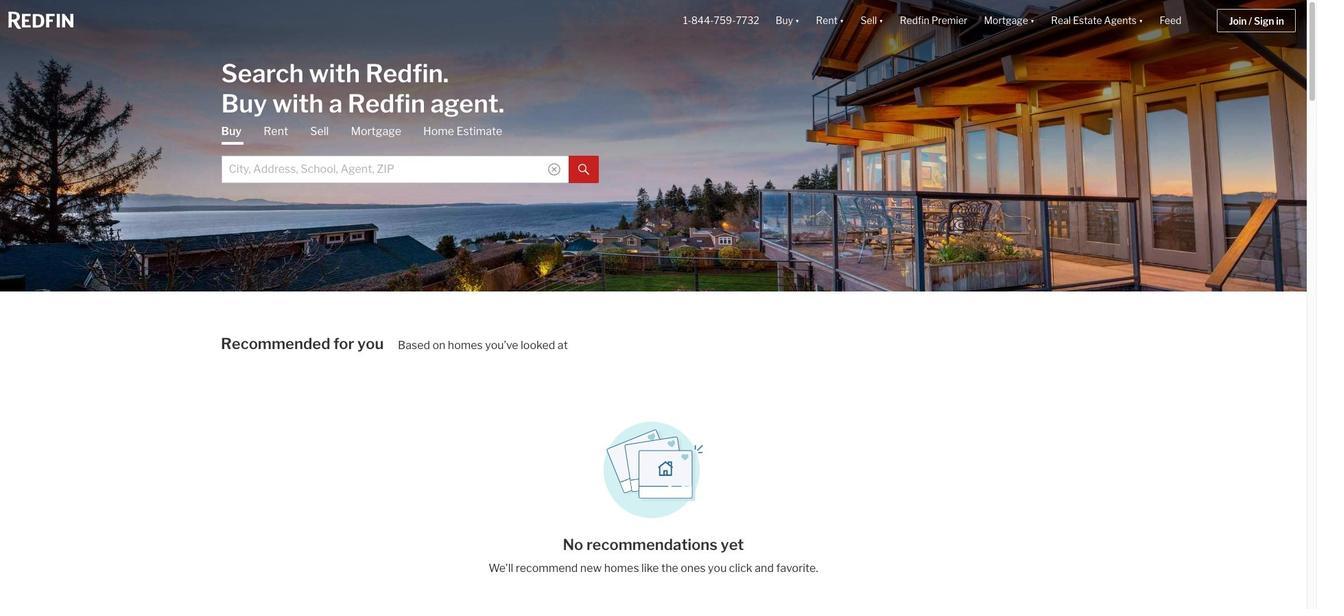 Task type: describe. For each thing, give the bounding box(es) containing it.
submit search image
[[578, 164, 589, 175]]



Task type: vqa. For each thing, say whether or not it's contained in the screenshot.
Selling in the 'Selling Resources ▾'
no



Task type: locate. For each thing, give the bounding box(es) containing it.
tab list
[[221, 124, 599, 183]]

City, Address, School, Agent, ZIP search field
[[221, 155, 568, 183]]

search input image
[[548, 163, 560, 175]]



